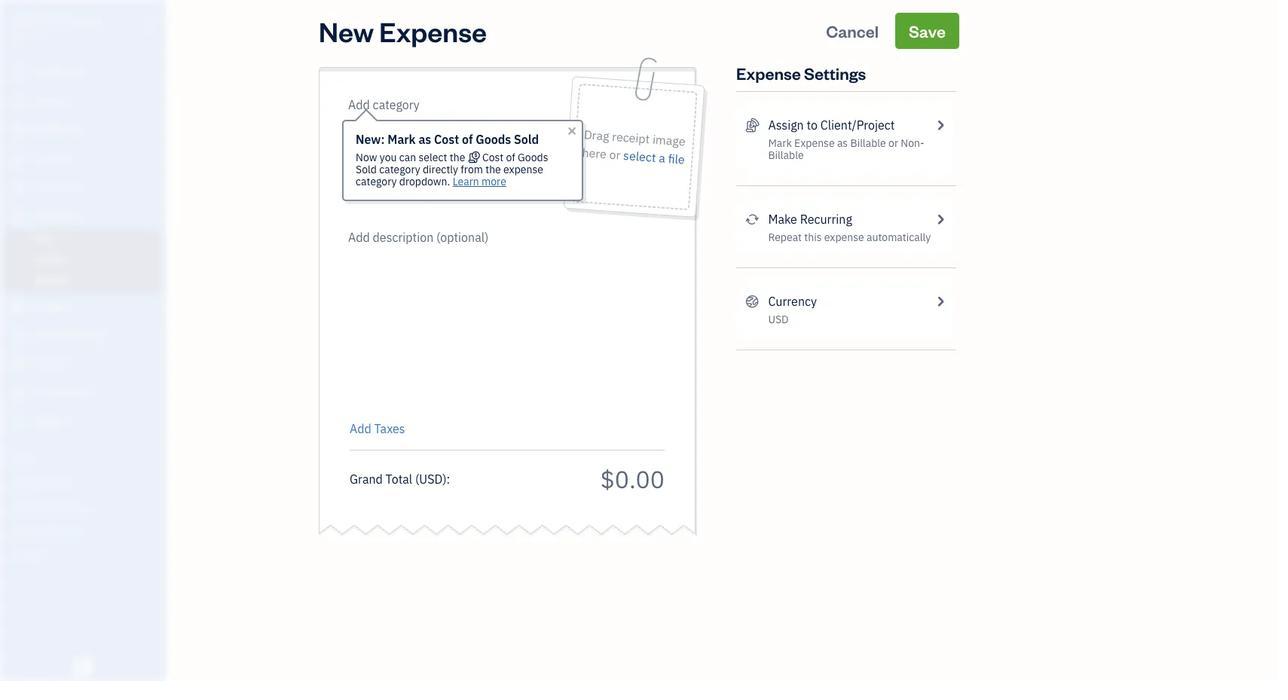 Task type: describe. For each thing, give the bounding box(es) containing it.
add
[[350, 421, 371, 437]]

chevronright image for currency
[[933, 292, 947, 310]]

main element
[[0, 0, 203, 681]]

owner
[[12, 30, 40, 42]]

sold inside cost of goods sold category directly from the expense category dropdown.
[[356, 162, 377, 176]]

items and services image
[[11, 501, 161, 513]]

0 horizontal spatial usd
[[419, 471, 443, 487]]

recurring
[[800, 211, 852, 227]]

gary's
[[12, 13, 47, 29]]

can
[[399, 150, 416, 164]]

expense inside cost of goods sold category directly from the expense category dropdown.
[[503, 162, 543, 176]]

currency
[[768, 294, 817, 309]]

(
[[415, 471, 419, 487]]

repeat this expense automatically
[[768, 230, 931, 244]]

cost inside cost of goods sold category directly from the expense category dropdown.
[[482, 150, 504, 164]]

Amount (USD) text field
[[600, 463, 665, 495]]

currencyandlanguage image
[[745, 292, 759, 310]]

category down date in mm/dd/yyyy format text box
[[379, 162, 420, 176]]

directly
[[423, 162, 458, 176]]

category down now
[[356, 174, 397, 188]]

here
[[581, 144, 607, 162]]

of inside cost of goods sold category directly from the expense category dropdown.
[[506, 150, 515, 164]]

chevronright image for make recurring
[[933, 210, 947, 228]]

0 horizontal spatial mark
[[388, 131, 416, 147]]

Description text field
[[342, 228, 657, 409]]

0 horizontal spatial select
[[419, 150, 447, 164]]

mark inside mark expense as billable or non- billable
[[768, 136, 792, 150]]

dropdown.
[[399, 174, 450, 188]]

grand
[[350, 471, 383, 487]]

expense for new expense
[[379, 13, 487, 49]]

assign
[[768, 117, 804, 133]]

assign to client/project
[[768, 117, 895, 133]]

new
[[319, 13, 374, 49]]

learn more
[[453, 174, 506, 188]]

bank connections image
[[11, 525, 161, 537]]

more
[[482, 174, 506, 188]]

or for drag receipt image here or
[[609, 146, 621, 163]]

payment image
[[10, 180, 28, 195]]

cancel button
[[812, 13, 892, 49]]

timer image
[[10, 329, 28, 344]]

add taxes
[[350, 421, 405, 437]]

you
[[380, 150, 397, 164]]

chart image
[[10, 386, 28, 401]]

from
[[461, 162, 483, 176]]

close image
[[566, 125, 578, 137]]

dashboard image
[[10, 66, 28, 81]]

company
[[50, 13, 102, 29]]

expensesrebilling image
[[745, 116, 759, 134]]

or for mark expense as billable or non- billable
[[889, 136, 898, 150]]

Category text field
[[348, 96, 477, 114]]

money image
[[10, 357, 28, 372]]

expense settings
[[736, 62, 866, 84]]

expense image
[[10, 209, 28, 224]]



Task type: vqa. For each thing, say whether or not it's contained in the screenshot.
"REPORT"
no



Task type: locate. For each thing, give the bounding box(es) containing it.
estimate image
[[10, 123, 28, 138]]

1 vertical spatial expense
[[736, 62, 801, 84]]

1 vertical spatial usd
[[419, 471, 443, 487]]

1 horizontal spatial or
[[889, 136, 898, 150]]

or left non-
[[889, 136, 898, 150]]

image
[[652, 131, 686, 149]]

0 vertical spatial cost
[[434, 131, 459, 147]]

0 horizontal spatial cost
[[434, 131, 459, 147]]

1 horizontal spatial usd
[[768, 312, 789, 326]]

save button
[[895, 13, 959, 49]]

now
[[356, 150, 377, 164]]

as down assign to client/project
[[837, 136, 848, 150]]

as for billable
[[837, 136, 848, 150]]

team members image
[[11, 477, 161, 489]]

as
[[419, 131, 431, 147], [837, 136, 848, 150]]

sold
[[514, 131, 539, 147], [356, 162, 377, 176]]

or inside mark expense as billable or non- billable
[[889, 136, 898, 150]]

expense
[[503, 162, 543, 176], [824, 230, 864, 244]]

goods inside cost of goods sold category directly from the expense category dropdown.
[[518, 150, 548, 164]]

0 horizontal spatial sold
[[356, 162, 377, 176]]

2 chevronright image from the top
[[933, 292, 947, 310]]

settings image
[[11, 549, 161, 561]]

mark up can
[[388, 131, 416, 147]]

to
[[807, 117, 818, 133]]

0 horizontal spatial the
[[450, 150, 465, 164]]

1 horizontal spatial mark
[[768, 136, 792, 150]]

0 vertical spatial goods
[[476, 131, 511, 147]]

mark
[[388, 131, 416, 147], [768, 136, 792, 150]]

expense for mark expense as billable or non- billable
[[794, 136, 835, 150]]

0 vertical spatial chevronright image
[[933, 210, 947, 228]]

file
[[667, 150, 685, 167]]

0 horizontal spatial as
[[419, 131, 431, 147]]

0 vertical spatial sold
[[514, 131, 539, 147]]

1 vertical spatial expense
[[824, 230, 864, 244]]

or inside drag receipt image here or
[[609, 146, 621, 163]]

0 vertical spatial of
[[462, 131, 473, 147]]

apps image
[[11, 453, 161, 465]]

the
[[450, 150, 465, 164], [485, 162, 501, 176]]

select
[[623, 147, 656, 165], [419, 150, 447, 164]]

0 horizontal spatial of
[[462, 131, 473, 147]]

1 horizontal spatial the
[[485, 162, 501, 176]]

1 horizontal spatial of
[[506, 150, 515, 164]]

0 vertical spatial expense
[[379, 13, 487, 49]]

cost up more
[[482, 150, 504, 164]]

select down receipt on the top of the page
[[623, 147, 656, 165]]

new: mark as cost of goods sold
[[356, 131, 539, 147]]

drag receipt image here or
[[581, 126, 686, 163]]

select down new: mark as cost of goods sold
[[419, 150, 447, 164]]

1 horizontal spatial expense
[[824, 230, 864, 244]]

usd right total
[[419, 471, 443, 487]]

of
[[462, 131, 473, 147], [506, 150, 515, 164]]

mark down assign
[[768, 136, 792, 150]]

as for cost
[[419, 131, 431, 147]]

goods up from
[[476, 131, 511, 147]]

the inside cost of goods sold category directly from the expense category dropdown.
[[485, 162, 501, 176]]

0 horizontal spatial or
[[609, 146, 621, 163]]

grand total ( usd ):
[[350, 471, 450, 487]]

goods
[[476, 131, 511, 147], [518, 150, 548, 164]]

total
[[386, 471, 412, 487]]

chevronright image
[[933, 210, 947, 228], [933, 292, 947, 310]]

invoice image
[[10, 151, 28, 167]]

or right here
[[609, 146, 621, 163]]

1 vertical spatial goods
[[518, 150, 548, 164]]

1 horizontal spatial select
[[623, 147, 656, 165]]

1 horizontal spatial as
[[837, 136, 848, 150]]

cancel
[[826, 20, 879, 41]]

settings
[[804, 62, 866, 84]]

):
[[443, 471, 450, 487]]

usd
[[768, 312, 789, 326], [419, 471, 443, 487]]

non-
[[901, 136, 924, 150]]

usd down 'currency'
[[768, 312, 789, 326]]

1 horizontal spatial billable
[[850, 136, 886, 150]]

billable down client/project
[[850, 136, 886, 150]]

of up more
[[506, 150, 515, 164]]

receipt
[[611, 128, 650, 147]]

add taxes button
[[350, 420, 405, 438]]

expense down recurring
[[824, 230, 864, 244]]

0 vertical spatial expense
[[503, 162, 543, 176]]

1 vertical spatial sold
[[356, 162, 377, 176]]

mark expense as billable or non- billable
[[768, 136, 924, 162]]

new expense
[[319, 13, 487, 49]]

expense inside mark expense as billable or non- billable
[[794, 136, 835, 150]]

of up from
[[462, 131, 473, 147]]

automatically
[[867, 230, 931, 244]]

gary's company owner
[[12, 13, 102, 42]]

1 horizontal spatial sold
[[514, 131, 539, 147]]

refresh image
[[745, 210, 759, 228]]

billable
[[850, 136, 886, 150], [768, 148, 804, 162]]

the down new: mark as cost of goods sold
[[450, 150, 465, 164]]

cost of goods sold category directly from the expense category dropdown.
[[356, 150, 548, 188]]

this
[[804, 230, 822, 244]]

1 vertical spatial chevronright image
[[933, 292, 947, 310]]

new:
[[356, 131, 385, 147]]

select a file
[[623, 147, 685, 167]]

expense right from
[[503, 162, 543, 176]]

learn more link
[[453, 174, 506, 188]]

select inside select a file
[[623, 147, 656, 165]]

cost
[[434, 131, 459, 147], [482, 150, 504, 164]]

client/project
[[820, 117, 895, 133]]

report image
[[10, 414, 28, 430]]

1 vertical spatial of
[[506, 150, 515, 164]]

as inside mark expense as billable or non- billable
[[837, 136, 848, 150]]

1 horizontal spatial cost
[[482, 150, 504, 164]]

save
[[909, 20, 946, 41]]

cost up cost of goods sold category directly from the expense category dropdown.
[[434, 131, 459, 147]]

the right from
[[485, 162, 501, 176]]

make recurring
[[768, 211, 852, 227]]

1 chevronright image from the top
[[933, 210, 947, 228]]

sold left close image
[[514, 131, 539, 147]]

goods left here
[[518, 150, 548, 164]]

expense
[[379, 13, 487, 49], [736, 62, 801, 84], [794, 136, 835, 150]]

2 vertical spatial expense
[[794, 136, 835, 150]]

category
[[379, 162, 420, 176], [356, 174, 397, 188]]

learn
[[453, 174, 479, 188]]

client image
[[10, 94, 28, 109]]

1 vertical spatial cost
[[482, 150, 504, 164]]

or
[[889, 136, 898, 150], [609, 146, 621, 163]]

taxes
[[374, 421, 405, 437]]

0 horizontal spatial billable
[[768, 148, 804, 162]]

repeat
[[768, 230, 802, 244]]

make
[[768, 211, 797, 227]]

project image
[[10, 300, 28, 315]]

freshbooks image
[[71, 657, 95, 675]]

a
[[658, 150, 666, 166]]

1 horizontal spatial goods
[[518, 150, 548, 164]]

Date in MM/DD/YYYY format text field
[[350, 133, 448, 149]]

select a file button
[[623, 146, 685, 169]]

0 horizontal spatial expense
[[503, 162, 543, 176]]

billable down assign
[[768, 148, 804, 162]]

0 horizontal spatial goods
[[476, 131, 511, 147]]

now you can select the
[[356, 150, 468, 164]]

as up now you can select the
[[419, 131, 431, 147]]

sold left you
[[356, 162, 377, 176]]

0 vertical spatial usd
[[768, 312, 789, 326]]

drag
[[583, 126, 610, 144]]

chevronright image
[[933, 116, 947, 134]]



